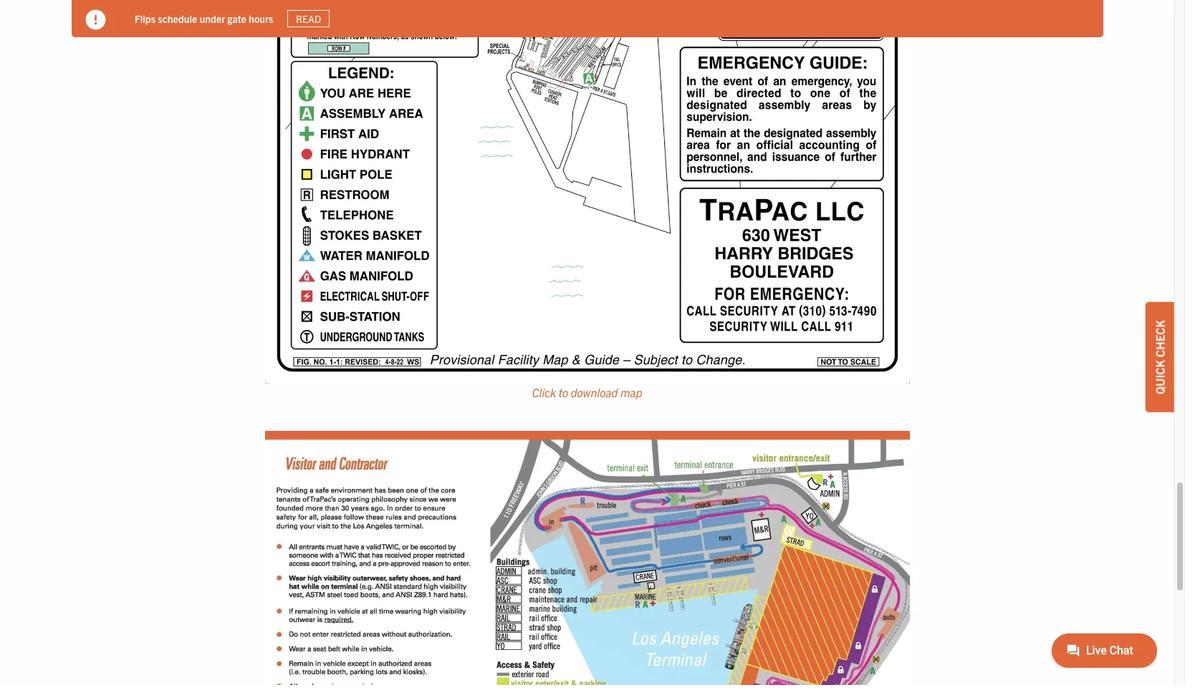 Task type: locate. For each thing, give the bounding box(es) containing it.
gate
[[227, 12, 246, 25]]

click to download map
[[532, 386, 642, 400]]

check
[[1153, 320, 1167, 357]]

hours
[[248, 12, 273, 25]]

read
[[296, 12, 321, 25]]

read link
[[287, 10, 329, 27]]

flips
[[134, 12, 155, 25]]

under
[[199, 12, 225, 25]]

quick
[[1153, 360, 1167, 394]]

map
[[621, 386, 642, 400]]

quick check link
[[1146, 302, 1175, 412]]



Task type: vqa. For each thing, say whether or not it's contained in the screenshot.
Quick
yes



Task type: describe. For each thing, give the bounding box(es) containing it.
download
[[571, 386, 618, 400]]

flips schedule under gate hours
[[134, 12, 273, 25]]

solid image
[[86, 10, 106, 30]]

click
[[532, 386, 556, 400]]

click to download map link
[[532, 386, 642, 400]]

schedule
[[158, 12, 197, 25]]

quick check
[[1153, 320, 1167, 394]]

to
[[559, 386, 568, 400]]



